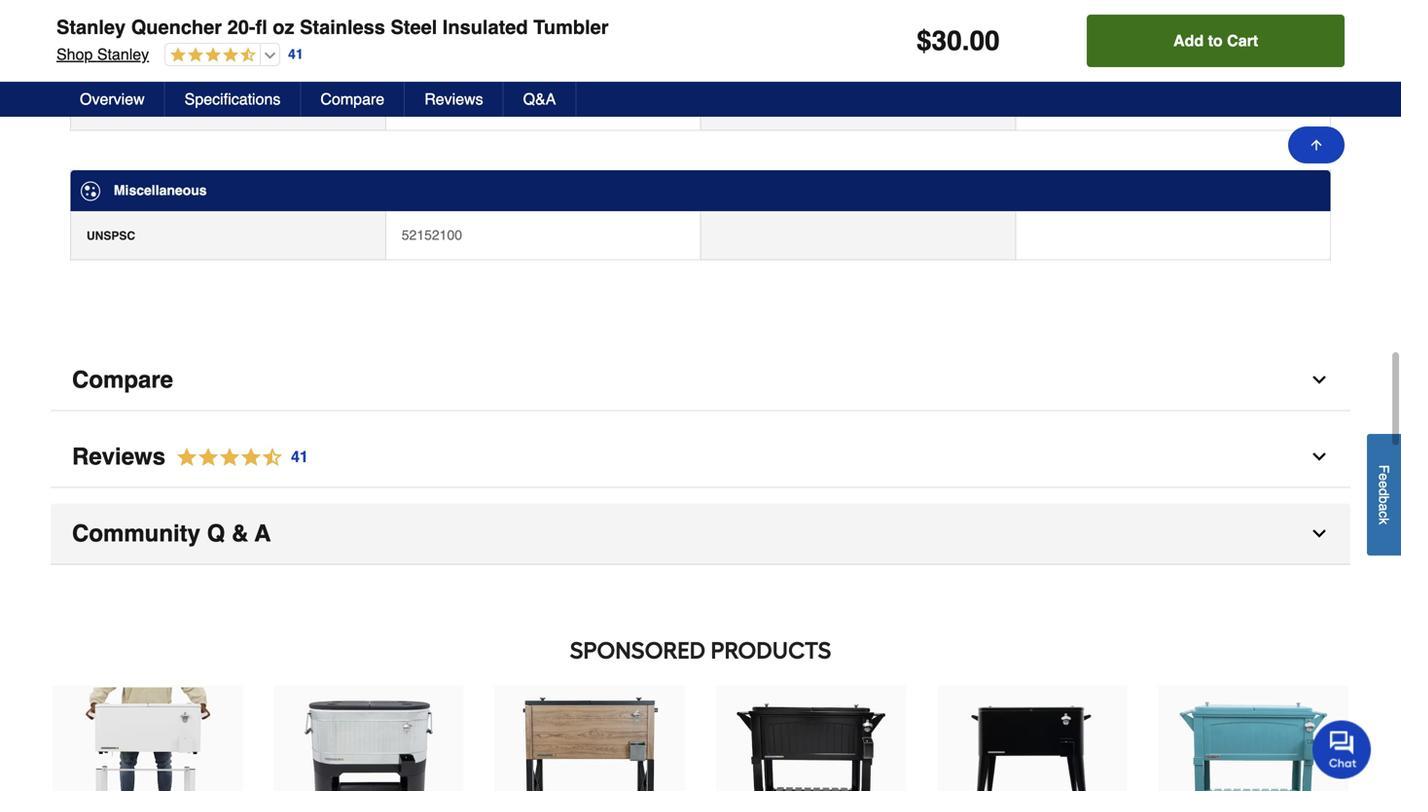 Task type: locate. For each thing, give the bounding box(es) containing it.
chevron down image for reviews
[[1310, 447, 1329, 467]]

2 4.5 stars image from the top
[[166, 444, 309, 471]]

stanley up overview
[[97, 45, 149, 63]]

1 horizontal spatial compare
[[321, 90, 385, 108]]

0 horizontal spatial reviews
[[72, 443, 166, 470]]

community q & a
[[72, 520, 271, 547]]

2 chevron down image from the top
[[1310, 447, 1329, 467]]

to
[[1208, 32, 1223, 50]]

reviews up community
[[72, 443, 166, 470]]

shop stanley
[[56, 45, 149, 63]]

fl
[[255, 16, 267, 38]]

stanley up shop stanley
[[56, 16, 126, 38]]

q&a
[[523, 90, 556, 108]]

overview button
[[60, 82, 165, 117]]

0 vertical spatial 4.5 stars image
[[166, 47, 256, 65]]

compare
[[321, 90, 385, 108], [72, 367, 173, 393]]

overview
[[80, 90, 145, 108]]

1 4.5 stars image from the top
[[166, 47, 256, 65]]

1 vertical spatial 4.5 stars image
[[166, 444, 309, 471]]

c
[[1377, 511, 1392, 518]]

$
[[917, 25, 932, 56]]

1 vertical spatial chevron down image
[[1310, 447, 1329, 467]]

0 vertical spatial reviews
[[425, 90, 483, 108]]

1 permasteel antique 80-quart beverage cooler image from the left
[[735, 688, 887, 791]]

miscellaneous
[[114, 182, 207, 198]]

prop
[[169, 100, 196, 113]]

1 e from the top
[[1377, 473, 1392, 481]]

b
[[1377, 496, 1392, 503]]

3 chevron down image from the top
[[1310, 524, 1329, 544]]

stanley
[[56, 16, 126, 38], [97, 45, 149, 63]]

oz
[[273, 16, 294, 38]]

quencher
[[131, 16, 222, 38]]

no
[[402, 98, 419, 113]]

unspsc
[[87, 229, 135, 243]]

e up d
[[1377, 473, 1392, 481]]

e up 'b'
[[1377, 481, 1392, 488]]

permasteel classic 80-quart beverage cooler image
[[956, 688, 1109, 791]]

4.5 stars image up &
[[166, 444, 309, 471]]

permasteel antique 80-quart beverage cooler image
[[735, 688, 887, 791], [1178, 688, 1330, 791]]

reviews
[[425, 90, 483, 108], [72, 443, 166, 470]]

0 vertical spatial chevron down image
[[1310, 370, 1329, 390]]

0 vertical spatial compare
[[321, 90, 385, 108]]

e
[[1377, 473, 1392, 481], [1377, 481, 1392, 488]]

insulated
[[443, 16, 528, 38]]

4.5 stars image down 20-
[[166, 47, 256, 65]]

add
[[1174, 32, 1204, 50]]

compare button
[[301, 82, 405, 117], [51, 350, 1351, 411]]

1 vertical spatial compare
[[72, 367, 173, 393]]

1 vertical spatial 41
[[291, 448, 308, 466]]

1 chevron down image from the top
[[1310, 370, 1329, 390]]

arrow up image
[[1309, 137, 1324, 153]]

$ 30 . 00
[[917, 25, 1000, 56]]

0 horizontal spatial permasteel antique 80-quart beverage cooler image
[[735, 688, 887, 791]]

chevron down image inside community q & a button
[[1310, 524, 1329, 544]]

52152100
[[402, 227, 462, 243]]

4.5 stars image containing 41
[[166, 444, 309, 471]]

30
[[932, 25, 962, 56]]

chevron down image
[[1310, 370, 1329, 390], [1310, 447, 1329, 467], [1310, 524, 1329, 544]]

k
[[1377, 518, 1392, 525]]

community
[[72, 520, 200, 547]]

shop
[[56, 45, 93, 63]]

1 horizontal spatial reviews
[[425, 90, 483, 108]]

&
[[232, 520, 248, 547]]

warning(s)
[[215, 100, 276, 113]]

reviews right no
[[425, 90, 483, 108]]

cart
[[1227, 32, 1258, 50]]

2 vertical spatial chevron down image
[[1310, 524, 1329, 544]]

41
[[288, 46, 303, 62], [291, 448, 308, 466]]

a
[[1377, 503, 1392, 511]]

stainless
[[300, 16, 385, 38]]

1 vertical spatial reviews
[[72, 443, 166, 470]]

1 horizontal spatial permasteel antique 80-quart beverage cooler image
[[1178, 688, 1330, 791]]

f
[[1377, 465, 1392, 473]]

stanley quencher 20-fl oz stainless steel insulated tumbler
[[56, 16, 609, 38]]

4.5 stars image
[[166, 47, 256, 65], [166, 444, 309, 471]]

0 vertical spatial 41
[[288, 46, 303, 62]]

q&a button
[[504, 82, 577, 117]]



Task type: describe. For each thing, give the bounding box(es) containing it.
0 horizontal spatial compare
[[72, 367, 173, 393]]

add to cart button
[[1087, 15, 1345, 67]]

f e e d b a c k
[[1377, 465, 1392, 525]]

.
[[962, 25, 970, 56]]

permasteel oak wood style with wicker bottom shelf 80-quart beverage cooler image
[[514, 688, 666, 791]]

f e e d b a c k button
[[1367, 434, 1401, 556]]

sponsored
[[570, 637, 706, 665]]

2 e from the top
[[1377, 481, 1392, 488]]

community q & a button
[[51, 504, 1351, 565]]

00
[[970, 25, 1000, 56]]

reviews button
[[405, 82, 504, 117]]

certifications
[[114, 53, 201, 68]]

chevron down image for community q & a
[[1310, 524, 1329, 544]]

products
[[711, 637, 832, 665]]

steel
[[391, 16, 437, 38]]

a
[[255, 520, 271, 547]]

0 vertical spatial compare button
[[301, 82, 405, 117]]

residents:
[[106, 100, 166, 113]]

ca
[[87, 100, 103, 113]]

0 vertical spatial stanley
[[56, 16, 126, 38]]

1 vertical spatial stanley
[[97, 45, 149, 63]]

specifications button
[[165, 82, 301, 117]]

tumbler
[[533, 16, 609, 38]]

d
[[1377, 488, 1392, 496]]

southdeep products heading
[[51, 631, 1351, 670]]

20-
[[227, 16, 255, 38]]

add to cart
[[1174, 32, 1258, 50]]

permasteel galvanized steel rolling 120-quart beverage cooler image
[[293, 688, 445, 791]]

chevron down image for compare
[[1310, 370, 1329, 390]]

chat invite button image
[[1313, 720, 1372, 779]]

sponsored products
[[570, 637, 832, 665]]

q
[[207, 520, 225, 547]]

65
[[199, 100, 212, 113]]

2 permasteel antique 80-quart beverage cooler image from the left
[[1178, 688, 1330, 791]]

specifications
[[185, 90, 281, 108]]

ca residents: prop 65 warning(s)
[[87, 100, 276, 113]]

permasteel removable basin 80-quart beverage cooler image
[[72, 688, 224, 791]]

1 vertical spatial compare button
[[51, 350, 1351, 411]]

reviews inside button
[[425, 90, 483, 108]]



Task type: vqa. For each thing, say whether or not it's contained in the screenshot.
Overview button
yes



